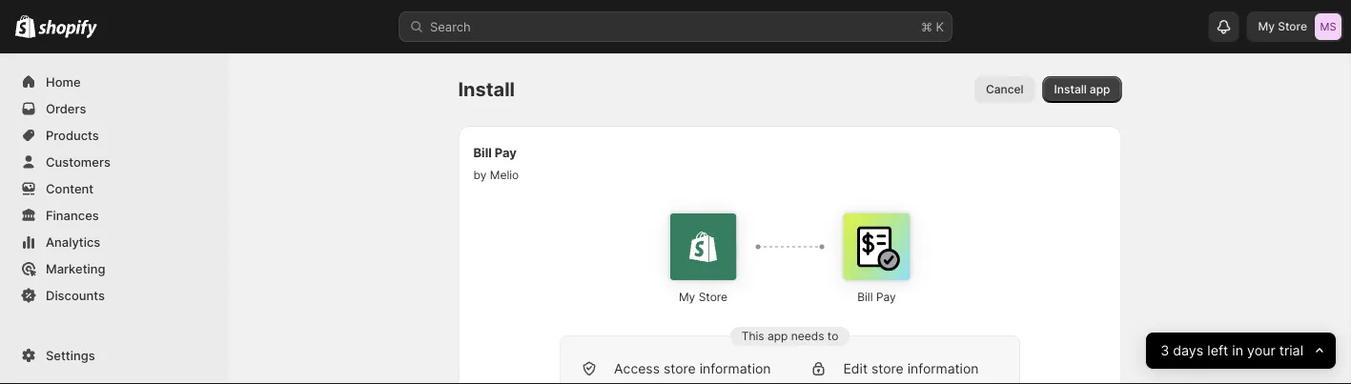 Task type: locate. For each thing, give the bounding box(es) containing it.
install left "app"
[[1055, 83, 1087, 96]]

store right edit
[[872, 361, 904, 377]]

1 vertical spatial my store
[[679, 290, 728, 304]]

my left the my store icon
[[1259, 20, 1275, 33]]

bill up by
[[474, 145, 492, 160]]

install down search
[[458, 78, 515, 101]]

0 horizontal spatial store
[[699, 290, 728, 304]]

1 horizontal spatial my
[[1259, 20, 1275, 33]]

content
[[46, 181, 94, 196]]

0 horizontal spatial pay
[[495, 145, 517, 160]]

store right access
[[664, 361, 696, 377]]

store for access
[[664, 361, 696, 377]]

my store up access store information
[[679, 290, 728, 304]]

analytics link
[[11, 229, 217, 256]]

pay up melio
[[495, 145, 517, 160]]

2 store from the left
[[872, 361, 904, 377]]

0 vertical spatial my store
[[1259, 20, 1308, 33]]

store
[[1278, 20, 1308, 33], [699, 290, 728, 304]]

edit store information
[[844, 361, 979, 377]]

information for edit store information
[[908, 361, 979, 377]]

store up access store information
[[699, 290, 728, 304]]

my store image
[[1315, 13, 1342, 40]]

1 vertical spatial my
[[679, 290, 696, 304]]

0 horizontal spatial store
[[664, 361, 696, 377]]

trial
[[1280, 343, 1304, 359]]

1 horizontal spatial store
[[872, 361, 904, 377]]

bill up edit
[[858, 290, 873, 304]]

3 days left in your trial
[[1161, 343, 1304, 359]]

0 vertical spatial store
[[1278, 20, 1308, 33]]

0 horizontal spatial information
[[700, 361, 771, 377]]

install for install
[[458, 78, 515, 101]]

app
[[1090, 83, 1111, 96]]

bill inside bill pay by melio
[[474, 145, 492, 160]]

pay
[[495, 145, 517, 160], [877, 290, 896, 304]]

store
[[664, 361, 696, 377], [872, 361, 904, 377]]

1 horizontal spatial install
[[1055, 83, 1087, 96]]

0 vertical spatial bill
[[474, 145, 492, 160]]

install inside install app button
[[1055, 83, 1087, 96]]

store left the my store icon
[[1278, 20, 1308, 33]]

shopify image
[[38, 20, 98, 39]]

information
[[700, 361, 771, 377], [908, 361, 979, 377]]

pay for bill pay by melio
[[495, 145, 517, 160]]

my store left the my store icon
[[1259, 20, 1308, 33]]

1 information from the left
[[700, 361, 771, 377]]

install app
[[1055, 83, 1111, 96]]

my up access store information
[[679, 290, 696, 304]]

access
[[614, 361, 660, 377]]

0 vertical spatial my
[[1259, 20, 1275, 33]]

1 horizontal spatial information
[[908, 361, 979, 377]]

marketing link
[[11, 256, 217, 282]]

pay up edit store information
[[877, 290, 896, 304]]

your
[[1247, 343, 1276, 359]]

1 horizontal spatial pay
[[877, 290, 896, 304]]

bill for bill pay
[[858, 290, 873, 304]]

1 store from the left
[[664, 361, 696, 377]]

my
[[1259, 20, 1275, 33], [679, 290, 696, 304]]

1 vertical spatial bill
[[858, 290, 873, 304]]

install
[[458, 78, 515, 101], [1055, 83, 1087, 96]]

0 horizontal spatial my
[[679, 290, 696, 304]]

0 vertical spatial pay
[[495, 145, 517, 160]]

1 vertical spatial store
[[699, 290, 728, 304]]

0 horizontal spatial install
[[458, 78, 515, 101]]

by
[[474, 168, 487, 182]]

customers link
[[11, 149, 217, 176]]

1 vertical spatial pay
[[877, 290, 896, 304]]

pay inside bill pay by melio
[[495, 145, 517, 160]]

0 horizontal spatial bill
[[474, 145, 492, 160]]

my store
[[1259, 20, 1308, 33], [679, 290, 728, 304]]

bill
[[474, 145, 492, 160], [858, 290, 873, 304]]

2 information from the left
[[908, 361, 979, 377]]

1 horizontal spatial bill
[[858, 290, 873, 304]]

bill for bill pay by melio
[[474, 145, 492, 160]]



Task type: describe. For each thing, give the bounding box(es) containing it.
install for install app
[[1055, 83, 1087, 96]]

days
[[1173, 343, 1204, 359]]

1 horizontal spatial store
[[1278, 20, 1308, 33]]

k
[[936, 19, 944, 34]]

products
[[46, 128, 99, 143]]

bill pay
[[858, 290, 896, 304]]

access store information
[[614, 361, 771, 377]]

content link
[[11, 176, 217, 202]]

in
[[1232, 343, 1244, 359]]

customers
[[46, 155, 111, 169]]

melio
[[490, 168, 519, 182]]

discounts
[[46, 288, 105, 303]]

store for edit
[[872, 361, 904, 377]]

home link
[[11, 69, 217, 95]]

1 horizontal spatial my store
[[1259, 20, 1308, 33]]

⌘ k
[[921, 19, 944, 34]]

left
[[1208, 343, 1229, 359]]

orders
[[46, 101, 86, 116]]

cancel
[[986, 83, 1024, 96]]

home
[[46, 74, 81, 89]]

information for access store information
[[700, 361, 771, 377]]

shopify image
[[15, 15, 36, 38]]

finances link
[[11, 202, 217, 229]]

pay for bill pay
[[877, 290, 896, 304]]

bill pay by melio
[[474, 145, 519, 182]]

edit
[[844, 361, 868, 377]]

0 horizontal spatial my store
[[679, 290, 728, 304]]

cancel button
[[975, 76, 1036, 103]]

3
[[1161, 343, 1170, 359]]

discounts link
[[11, 282, 217, 309]]

orders link
[[11, 95, 217, 122]]

finances
[[46, 208, 99, 223]]

settings link
[[11, 342, 217, 369]]

products link
[[11, 122, 217, 149]]

search
[[430, 19, 471, 34]]

marketing
[[46, 261, 105, 276]]

⌘
[[921, 19, 933, 34]]

settings
[[46, 348, 95, 363]]

install app button
[[1043, 76, 1122, 103]]

analytics
[[46, 235, 100, 249]]

3 days left in your trial button
[[1146, 333, 1336, 369]]



Task type: vqa. For each thing, say whether or not it's contained in the screenshot.
Pay to the bottom
yes



